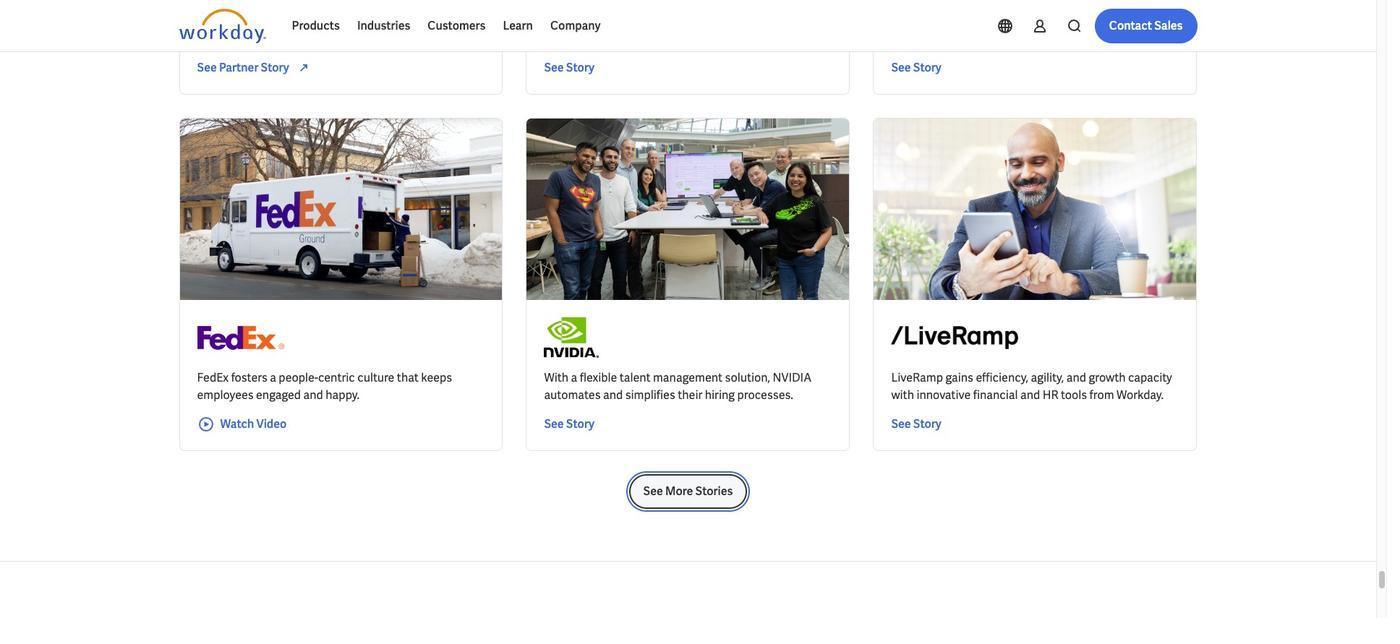 Task type: describe. For each thing, give the bounding box(es) containing it.
company button
[[542, 9, 609, 43]]

partner
[[219, 60, 258, 75]]

workday,
[[1034, 0, 1081, 12]]

system
[[967, 0, 1004, 12]]

all
[[592, 16, 604, 29]]

agility.
[[1122, 14, 1156, 29]]

management for and
[[635, 0, 705, 12]]

watch video link
[[197, 416, 287, 433]]

with a flexible system from workday, life time empowers employees and gains operational agility.
[[891, 0, 1156, 29]]

industry
[[267, 16, 306, 29]]

flexible for empowers
[[927, 0, 964, 12]]

i-
[[197, 0, 204, 12]]

Search Customer Stories text field
[[992, 9, 1169, 35]]

pro
[[204, 0, 227, 12]]

sales
[[1154, 18, 1183, 33]]

industries
[[357, 18, 410, 33]]

industries button
[[348, 9, 419, 43]]

learn
[[503, 18, 533, 33]]

their
[[678, 388, 702, 403]]

employees inside fedex fosters a people-centric culture that keeps employees engaged and happy.
[[197, 388, 254, 403]]

topic button
[[179, 8, 244, 37]]

people-
[[279, 370, 318, 386]]

nvidia corporation image
[[544, 318, 599, 358]]

watch
[[220, 417, 254, 432]]

with for with a flexible system from workday, life time empowers employees and gains operational agility.
[[891, 0, 916, 12]]

empowers inside with a flexible system from workday, life time empowers employees and gains operational agility.
[[891, 14, 946, 29]]

watch video
[[220, 417, 287, 432]]

products button
[[283, 9, 348, 43]]

business outcome
[[358, 16, 444, 29]]

contact
[[1109, 18, 1152, 33]]

a
[[544, 0, 552, 12]]

more button
[[485, 8, 549, 37]]

gains inside with a flexible system from workday, life time empowers employees and gains operational agility.
[[1030, 14, 1057, 29]]

on inside i-pro embarks on a global hr transformation with workday and ibm consulting to shape a future-ready organization.
[[277, 0, 290, 12]]

company
[[550, 18, 601, 33]]

financial
[[973, 388, 1018, 403]]

hr inside i-pro embarks on a global hr transformation with workday and ibm consulting to shape a future-ready organization.
[[336, 0, 352, 12]]

to inside i-pro embarks on a global hr transformation with workday and ibm consulting to shape a future-ready organization.
[[350, 14, 361, 29]]

stories
[[695, 484, 733, 499]]

and for health
[[633, 14, 653, 29]]

engaged
[[256, 388, 301, 403]]

happy.
[[326, 388, 360, 403]]

with a flexible talent management solution, nvidia automates and simplifies their hiring processes.
[[544, 370, 811, 403]]

see inside button
[[643, 484, 663, 499]]

simplifies
[[625, 388, 675, 403]]

business outcome button
[[346, 8, 473, 37]]

efficiency,
[[976, 370, 1028, 386]]

customers button
[[419, 9, 494, 43]]

capacity
[[1128, 370, 1172, 386]]

life
[[1083, 0, 1102, 12]]

growth
[[1089, 370, 1126, 386]]

attract
[[595, 14, 631, 29]]

see more stories button
[[629, 475, 747, 509]]

and for keeps
[[303, 388, 323, 403]]

processes.
[[737, 388, 793, 403]]

that
[[397, 370, 419, 386]]

talent for simplifies
[[620, 370, 651, 386]]

on inside a focus on talent management empowers cardinal health to attract and retain employees.
[[586, 0, 599, 12]]

flexible for and
[[580, 370, 617, 386]]

see partner story link
[[197, 60, 318, 77]]

customers
[[428, 18, 486, 33]]

more inside see more stories button
[[665, 484, 693, 499]]

operational
[[1060, 14, 1120, 29]]

products
[[292, 18, 340, 33]]

management for their
[[653, 370, 723, 386]]

clear all
[[565, 16, 604, 29]]

fedex image
[[197, 318, 284, 358]]

outcome
[[401, 16, 444, 29]]

fedex fosters a people-centric culture that keeps employees engaged and happy.
[[197, 370, 452, 403]]

liveramp
[[891, 370, 943, 386]]

tools
[[1061, 388, 1087, 403]]

a inside with a flexible system from workday, life time empowers employees and gains operational agility.
[[918, 0, 924, 12]]

clear
[[565, 16, 590, 29]]

and inside the with a flexible talent management solution, nvidia automates and simplifies their hiring processes.
[[603, 388, 623, 403]]

see partner story
[[197, 60, 289, 75]]

employees.
[[688, 14, 747, 29]]



Task type: locate. For each thing, give the bounding box(es) containing it.
time
[[1105, 0, 1131, 12]]

1 vertical spatial talent
[[620, 370, 651, 386]]

liveramp gains efficiency, agility, and growth capacity with innovative financial and hr tools from workday.
[[891, 370, 1172, 403]]

1 horizontal spatial empowers
[[891, 14, 946, 29]]

more left stories
[[665, 484, 693, 499]]

consulting
[[290, 14, 348, 29]]

industry button
[[256, 8, 335, 37]]

contact sales
[[1109, 18, 1183, 33]]

0 vertical spatial with
[[891, 0, 916, 12]]

hr inside liveramp gains efficiency, agility, and growth capacity with innovative financial and hr tools from workday.
[[1043, 388, 1058, 403]]

focus
[[555, 0, 583, 12]]

on
[[277, 0, 290, 12], [586, 0, 599, 12]]

1 to from the left
[[350, 14, 361, 29]]

agility,
[[1031, 370, 1064, 386]]

with down liveramp
[[891, 388, 914, 403]]

flexible inside with a flexible system from workday, life time empowers employees and gains operational agility.
[[927, 0, 964, 12]]

hiring
[[705, 388, 735, 403]]

employees down system
[[948, 14, 1005, 29]]

1 horizontal spatial employees
[[948, 14, 1005, 29]]

gains up innovative at the right bottom of page
[[946, 370, 973, 386]]

0 horizontal spatial flexible
[[580, 370, 617, 386]]

more
[[496, 16, 521, 29], [665, 484, 693, 499]]

health
[[544, 14, 579, 29]]

0 vertical spatial with
[[435, 0, 458, 12]]

1 horizontal spatial with
[[891, 388, 914, 403]]

a up the automates
[[571, 370, 577, 386]]

0 horizontal spatial employees
[[197, 388, 254, 403]]

management
[[635, 0, 705, 12], [653, 370, 723, 386]]

and inside i-pro embarks on a global hr transformation with workday and ibm consulting to shape a future-ready organization.
[[245, 14, 265, 29]]

and for with
[[1020, 388, 1040, 403]]

employees down fedex
[[197, 388, 254, 403]]

go to the homepage image
[[179, 9, 266, 43]]

centric
[[318, 370, 355, 386]]

flexible up the automates
[[580, 370, 617, 386]]

culture
[[357, 370, 394, 386]]

see more stories
[[643, 484, 733, 499]]

0 vertical spatial flexible
[[927, 0, 964, 12]]

with inside with a flexible system from workday, life time empowers employees and gains operational agility.
[[891, 0, 916, 12]]

0 vertical spatial talent
[[602, 0, 633, 12]]

gains inside liveramp gains efficiency, agility, and growth capacity with innovative financial and hr tools from workday.
[[946, 370, 973, 386]]

with inside i-pro embarks on a global hr transformation with workday and ibm consulting to shape a future-ready organization.
[[435, 0, 458, 12]]

with inside the with a flexible talent management solution, nvidia automates and simplifies their hiring processes.
[[544, 370, 568, 386]]

and
[[245, 14, 265, 29], [633, 14, 653, 29], [1007, 14, 1027, 29], [1066, 370, 1086, 386], [303, 388, 323, 403], [603, 388, 623, 403], [1020, 388, 1040, 403]]

a inside fedex fosters a people-centric culture that keeps employees engaged and happy.
[[270, 370, 276, 386]]

1 vertical spatial empowers
[[891, 14, 946, 29]]

0 vertical spatial empowers
[[707, 0, 762, 12]]

1 vertical spatial with
[[891, 388, 914, 403]]

ibm
[[267, 14, 288, 29]]

1 horizontal spatial gains
[[1030, 14, 1057, 29]]

a
[[293, 0, 299, 12], [918, 0, 924, 12], [398, 14, 404, 29], [270, 370, 276, 386], [571, 370, 577, 386]]

0 vertical spatial more
[[496, 16, 521, 29]]

to
[[350, 14, 361, 29], [582, 14, 593, 29]]

automates
[[544, 388, 601, 403]]

empowers inside a focus on talent management empowers cardinal health to attract and retain employees.
[[707, 0, 762, 12]]

story
[[261, 60, 289, 75], [566, 60, 594, 75], [913, 60, 942, 75], [566, 417, 594, 432], [913, 417, 942, 432]]

transformation
[[354, 0, 433, 12]]

story inside 'link'
[[261, 60, 289, 75]]

1 vertical spatial from
[[1090, 388, 1114, 403]]

flexible inside the with a flexible talent management solution, nvidia automates and simplifies their hiring processes.
[[580, 370, 617, 386]]

clear all button
[[561, 8, 608, 37]]

with for with a flexible talent management solution, nvidia automates and simplifies their hiring processes.
[[544, 370, 568, 386]]

flexible left system
[[927, 0, 964, 12]]

more inside more button
[[496, 16, 521, 29]]

workday.
[[1117, 388, 1164, 403]]

0 horizontal spatial with
[[544, 370, 568, 386]]

0 horizontal spatial empowers
[[707, 0, 762, 12]]

1 horizontal spatial flexible
[[927, 0, 964, 12]]

future-
[[407, 14, 442, 29]]

talent
[[602, 0, 633, 12], [620, 370, 651, 386]]

learn button
[[494, 9, 542, 43]]

cardinal
[[764, 0, 808, 12]]

fosters
[[231, 370, 267, 386]]

see inside 'link'
[[197, 60, 217, 75]]

see story link
[[544, 60, 594, 77], [891, 60, 942, 77], [544, 416, 594, 433], [891, 416, 942, 433]]

fedex
[[197, 370, 229, 386]]

0 horizontal spatial gains
[[946, 370, 973, 386]]

1 vertical spatial employees
[[197, 388, 254, 403]]

keeps
[[421, 370, 452, 386]]

more right customers
[[496, 16, 521, 29]]

contact sales link
[[1095, 9, 1197, 43]]

1 horizontal spatial hr
[[1043, 388, 1058, 403]]

1 horizontal spatial on
[[586, 0, 599, 12]]

0 horizontal spatial on
[[277, 0, 290, 12]]

and inside fedex fosters a people-centric culture that keeps employees engaged and happy.
[[303, 388, 323, 403]]

i-pro embarks on a global hr transformation with workday and ibm consulting to shape a future-ready organization.
[[197, 0, 471, 47]]

0 horizontal spatial more
[[496, 16, 521, 29]]

solution,
[[725, 370, 770, 386]]

from right system
[[1007, 0, 1031, 12]]

0 vertical spatial gains
[[1030, 14, 1057, 29]]

and inside with a flexible system from workday, life time empowers employees and gains operational agility.
[[1007, 14, 1027, 29]]

retain
[[655, 14, 686, 29]]

talent inside a focus on talent management empowers cardinal health to attract and retain employees.
[[602, 0, 633, 12]]

and for time
[[1007, 14, 1027, 29]]

1 vertical spatial flexible
[[580, 370, 617, 386]]

and for transformation
[[245, 14, 265, 29]]

video
[[256, 417, 287, 432]]

from down the growth
[[1090, 388, 1114, 403]]

and inside a focus on talent management empowers cardinal health to attract and retain employees.
[[633, 14, 653, 29]]

to inside a focus on talent management empowers cardinal health to attract and retain employees.
[[582, 14, 593, 29]]

0 horizontal spatial to
[[350, 14, 361, 29]]

hr
[[336, 0, 352, 12], [1043, 388, 1058, 403]]

a up engaged
[[270, 370, 276, 386]]

talent for attract
[[602, 0, 633, 12]]

a focus on talent management empowers cardinal health to attract and retain employees.
[[544, 0, 808, 29]]

organization.
[[197, 31, 265, 47]]

management up retain on the left of page
[[635, 0, 705, 12]]

hr down agility,
[[1043, 388, 1058, 403]]

global
[[302, 0, 333, 12]]

talent up 'simplifies' on the bottom left of the page
[[620, 370, 651, 386]]

with inside liveramp gains efficiency, agility, and growth capacity with innovative financial and hr tools from workday.
[[891, 388, 914, 403]]

1 vertical spatial with
[[544, 370, 568, 386]]

on up industry
[[277, 0, 290, 12]]

business
[[358, 16, 399, 29]]

1 horizontal spatial from
[[1090, 388, 1114, 403]]

1 vertical spatial management
[[653, 370, 723, 386]]

management up their
[[653, 370, 723, 386]]

management inside a focus on talent management empowers cardinal health to attract and retain employees.
[[635, 0, 705, 12]]

see story
[[544, 60, 594, 75], [891, 60, 942, 75], [544, 417, 594, 432], [891, 417, 942, 432]]

gains
[[1030, 14, 1057, 29], [946, 370, 973, 386]]

1 horizontal spatial to
[[582, 14, 593, 29]]

1 vertical spatial gains
[[946, 370, 973, 386]]

2 on from the left
[[586, 0, 599, 12]]

innovative
[[917, 388, 971, 403]]

with up ready
[[435, 0, 458, 12]]

0 vertical spatial employees
[[948, 14, 1005, 29]]

a down transformation
[[398, 14, 404, 29]]

2 to from the left
[[582, 14, 593, 29]]

a inside the with a flexible talent management solution, nvidia automates and simplifies their hiring processes.
[[571, 370, 577, 386]]

see
[[197, 60, 217, 75], [544, 60, 564, 75], [891, 60, 911, 75], [544, 417, 564, 432], [891, 417, 911, 432], [643, 484, 663, 499]]

0 horizontal spatial hr
[[336, 0, 352, 12]]

0 vertical spatial hr
[[336, 0, 352, 12]]

ready
[[442, 14, 471, 29]]

with
[[891, 0, 916, 12], [544, 370, 568, 386]]

0 horizontal spatial with
[[435, 0, 458, 12]]

employees
[[948, 14, 1005, 29], [197, 388, 254, 403]]

with
[[435, 0, 458, 12], [891, 388, 914, 403]]

nvidia
[[773, 370, 811, 386]]

employees inside with a flexible system from workday, life time empowers employees and gains operational agility.
[[948, 14, 1005, 29]]

1 on from the left
[[277, 0, 290, 12]]

liveramp, inc. image
[[891, 318, 1019, 358]]

0 vertical spatial management
[[635, 0, 705, 12]]

on up all
[[586, 0, 599, 12]]

gains down workday,
[[1030, 14, 1057, 29]]

from
[[1007, 0, 1031, 12], [1090, 388, 1114, 403]]

from inside liveramp gains efficiency, agility, and growth capacity with innovative financial and hr tools from workday.
[[1090, 388, 1114, 403]]

1 horizontal spatial with
[[891, 0, 916, 12]]

talent up attract
[[602, 0, 633, 12]]

from inside with a flexible system from workday, life time empowers employees and gains operational agility.
[[1007, 0, 1031, 12]]

1 horizontal spatial more
[[665, 484, 693, 499]]

0 horizontal spatial from
[[1007, 0, 1031, 12]]

0 vertical spatial from
[[1007, 0, 1031, 12]]

1 vertical spatial hr
[[1043, 388, 1058, 403]]

shape
[[364, 14, 395, 29]]

embarks
[[229, 0, 274, 12]]

hr right global
[[336, 0, 352, 12]]

talent inside the with a flexible talent management solution, nvidia automates and simplifies their hiring processes.
[[620, 370, 651, 386]]

topic
[[191, 16, 215, 29]]

empowers
[[707, 0, 762, 12], [891, 14, 946, 29]]

1 vertical spatial more
[[665, 484, 693, 499]]

management inside the with a flexible talent management solution, nvidia automates and simplifies their hiring processes.
[[653, 370, 723, 386]]

a left system
[[918, 0, 924, 12]]

a up industry
[[293, 0, 299, 12]]

workday
[[197, 14, 242, 29]]



Task type: vqa. For each thing, say whether or not it's contained in the screenshot.
Search Resources "TEXT FIELD"
no



